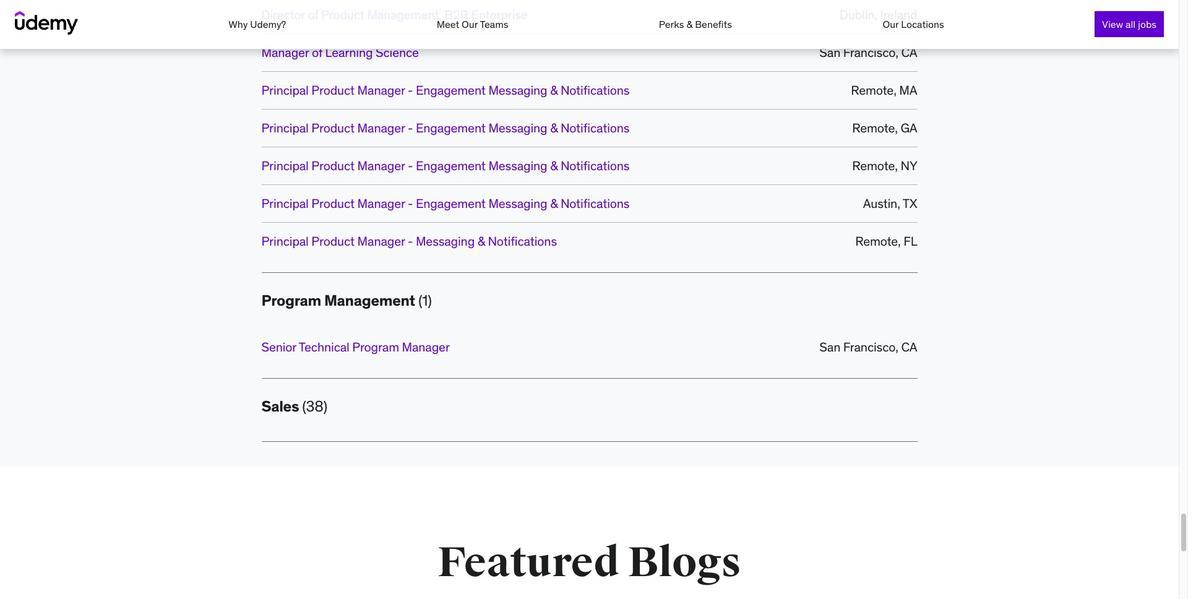Task type: vqa. For each thing, say whether or not it's contained in the screenshot.


Task type: describe. For each thing, give the bounding box(es) containing it.
view
[[1103, 18, 1124, 30]]

b2b
[[445, 7, 469, 22]]

engagement for austin, tx
[[416, 196, 486, 211]]

teams
[[480, 18, 509, 30]]

san francisco, ca for dublin, ireland
[[820, 45, 918, 60]]

francisco, for (1)
[[844, 339, 899, 355]]

- for austin, tx
[[408, 196, 413, 211]]

(38)
[[302, 397, 328, 416]]

manager for austin, tx
[[358, 196, 405, 211]]

of for manager
[[312, 45, 323, 60]]

1 horizontal spatial program
[[352, 339, 399, 355]]

1 our from the left
[[462, 18, 478, 30]]

principal for austin, tx
[[262, 196, 309, 211]]

messaging for remote, ga
[[489, 120, 548, 136]]

view all jobs link
[[1095, 11, 1165, 37]]

- for remote, ny
[[408, 158, 413, 173]]

product for remote, ga
[[312, 120, 355, 136]]

remote, for remote, ny
[[853, 158, 898, 173]]

principal product manager - engagement messaging & notifications for remote, ny
[[262, 158, 630, 173]]

(1)
[[418, 291, 432, 310]]

senior
[[262, 339, 296, 355]]

ga
[[901, 120, 918, 136]]

engagement for remote, ga
[[416, 120, 486, 136]]

francisco, for dublin, ireland
[[844, 45, 899, 60]]

locations
[[902, 18, 945, 30]]

& for remote, ma
[[550, 82, 558, 98]]

notifications for austin, tx
[[561, 196, 630, 211]]

senior technical program manager
[[262, 339, 450, 355]]

all
[[1126, 18, 1136, 30]]

management,
[[367, 7, 442, 22]]

manager for remote, ny
[[358, 158, 405, 173]]

principal product manager - engagement messaging & notifications for remote, ma
[[262, 82, 630, 98]]

management
[[324, 291, 415, 310]]

fl
[[904, 233, 918, 249]]

why udemy?
[[229, 18, 286, 30]]

remote, for remote, fl
[[856, 233, 901, 249]]

remote, for remote, ma
[[851, 82, 897, 98]]

learning
[[325, 45, 373, 60]]

technical
[[299, 339, 350, 355]]

meet our teams
[[437, 18, 509, 30]]

director
[[262, 7, 305, 22]]

director of product management, b2b enterprise
[[262, 7, 528, 22]]

austin, tx
[[863, 196, 918, 211]]

principal for remote, ma
[[262, 82, 309, 98]]

messaging for remote, ny
[[489, 158, 548, 173]]

udemy image
[[15, 11, 78, 35]]

manager for remote, ga
[[358, 120, 405, 136]]

austin,
[[863, 196, 901, 211]]

tx
[[903, 196, 918, 211]]

notifications for remote, ny
[[561, 158, 630, 173]]

remote, ga
[[853, 120, 918, 136]]

ma
[[900, 82, 918, 98]]



Task type: locate. For each thing, give the bounding box(es) containing it.
program management (1)
[[262, 291, 432, 310]]

& for remote, ny
[[550, 158, 558, 173]]

manager of learning science
[[262, 45, 419, 60]]

2 principal product manager - engagement messaging & notifications from the top
[[262, 120, 630, 136]]

of
[[308, 7, 319, 22], [312, 45, 323, 60]]

3 principal product manager - engagement messaging & notifications from the top
[[262, 158, 630, 173]]

ca for (1)
[[902, 339, 918, 355]]

dublin, ireland
[[840, 7, 918, 22]]

engagement for remote, ny
[[416, 158, 486, 173]]

ca for dublin, ireland
[[902, 45, 918, 60]]

1 horizontal spatial our
[[883, 18, 899, 30]]

2 francisco, from the top
[[844, 339, 899, 355]]

manager for remote, fl
[[358, 233, 405, 249]]

principal
[[262, 82, 309, 98], [262, 120, 309, 136], [262, 158, 309, 173], [262, 196, 309, 211], [262, 233, 309, 249]]

5 - from the top
[[408, 233, 413, 249]]

product for remote, ma
[[312, 82, 355, 98]]

product for remote, fl
[[312, 233, 355, 249]]

product for remote, ny
[[312, 158, 355, 173]]

& for austin, tx
[[550, 196, 558, 211]]

- for remote, ga
[[408, 120, 413, 136]]

principal product manager - messaging & notifications
[[262, 233, 557, 249]]

udemy?
[[250, 18, 286, 30]]

0 vertical spatial francisco,
[[844, 45, 899, 60]]

2 san francisco, ca from the top
[[820, 339, 918, 355]]

sales (38)
[[262, 397, 328, 416]]

0 vertical spatial san
[[820, 45, 841, 60]]

messaging for austin, tx
[[489, 196, 548, 211]]

2 principal from the top
[[262, 120, 309, 136]]

our
[[462, 18, 478, 30], [883, 18, 899, 30]]

blogs
[[628, 537, 742, 589]]

our locations
[[883, 18, 945, 30]]

program up senior
[[262, 291, 321, 310]]

ireland
[[881, 7, 918, 22]]

- for remote, fl
[[408, 233, 413, 249]]

notifications for remote, ma
[[561, 82, 630, 98]]

why udemy? link
[[229, 18, 286, 30]]

3 - from the top
[[408, 158, 413, 173]]

1 francisco, from the top
[[844, 45, 899, 60]]

notifications for remote, ga
[[561, 120, 630, 136]]

1 ca from the top
[[902, 45, 918, 60]]

san francisco, ca
[[820, 45, 918, 60], [820, 339, 918, 355]]

our left locations
[[883, 18, 899, 30]]

science
[[376, 45, 419, 60]]

featured blogs
[[438, 537, 742, 589]]

0 horizontal spatial program
[[262, 291, 321, 310]]

1 san francisco, ca from the top
[[820, 45, 918, 60]]

4 - from the top
[[408, 196, 413, 211]]

san francisco, ca for (1)
[[820, 339, 918, 355]]

1 vertical spatial of
[[312, 45, 323, 60]]

our locations link
[[883, 18, 945, 30]]

1 vertical spatial program
[[352, 339, 399, 355]]

principal for remote, ny
[[262, 158, 309, 173]]

remote,
[[851, 82, 897, 98], [853, 120, 898, 136], [853, 158, 898, 173], [856, 233, 901, 249]]

ca
[[902, 45, 918, 60], [902, 339, 918, 355]]

why
[[229, 18, 248, 30]]

1 - from the top
[[408, 82, 413, 98]]

sales
[[262, 397, 299, 416]]

&
[[687, 18, 693, 30], [550, 82, 558, 98], [550, 120, 558, 136], [550, 158, 558, 173], [550, 196, 558, 211], [478, 233, 485, 249]]

0 vertical spatial program
[[262, 291, 321, 310]]

meet our teams link
[[437, 18, 509, 30]]

remote, left fl
[[856, 233, 901, 249]]

benefits
[[695, 18, 732, 30]]

san for dublin, ireland
[[820, 45, 841, 60]]

view all jobs
[[1103, 18, 1157, 30]]

0 horizontal spatial our
[[462, 18, 478, 30]]

francisco,
[[844, 45, 899, 60], [844, 339, 899, 355]]

1 engagement from the top
[[416, 82, 486, 98]]

4 principal product manager - engagement messaging & notifications from the top
[[262, 196, 630, 211]]

1 principal from the top
[[262, 82, 309, 98]]

meet
[[437, 18, 459, 30]]

san
[[820, 45, 841, 60], [820, 339, 841, 355]]

principal product manager - engagement messaging & notifications for austin, tx
[[262, 196, 630, 211]]

2 our from the left
[[883, 18, 899, 30]]

1 vertical spatial ca
[[902, 339, 918, 355]]

our right meet
[[462, 18, 478, 30]]

1 vertical spatial francisco,
[[844, 339, 899, 355]]

& for remote, ga
[[550, 120, 558, 136]]

1 principal product manager - engagement messaging & notifications from the top
[[262, 82, 630, 98]]

program
[[262, 291, 321, 310], [352, 339, 399, 355]]

0 vertical spatial ca
[[902, 45, 918, 60]]

messaging for remote, ma
[[489, 82, 548, 98]]

perks & benefits link
[[659, 18, 732, 30]]

2 ca from the top
[[902, 339, 918, 355]]

ny
[[901, 158, 918, 173]]

0 vertical spatial san francisco, ca
[[820, 45, 918, 60]]

manager
[[262, 45, 309, 60], [358, 82, 405, 98], [358, 120, 405, 136], [358, 158, 405, 173], [358, 196, 405, 211], [358, 233, 405, 249], [402, 339, 450, 355]]

enterprise
[[472, 7, 528, 22]]

messaging
[[489, 82, 548, 98], [489, 120, 548, 136], [489, 158, 548, 173], [489, 196, 548, 211], [416, 233, 475, 249]]

5 principal from the top
[[262, 233, 309, 249]]

remote, ma
[[851, 82, 918, 98]]

3 engagement from the top
[[416, 158, 486, 173]]

of right director
[[308, 7, 319, 22]]

1 vertical spatial san francisco, ca
[[820, 339, 918, 355]]

4 principal from the top
[[262, 196, 309, 211]]

principal product manager - engagement messaging & notifications for remote, ga
[[262, 120, 630, 136]]

- for remote, ma
[[408, 82, 413, 98]]

remote, for remote, ga
[[853, 120, 898, 136]]

principal product manager - engagement messaging & notifications
[[262, 82, 630, 98], [262, 120, 630, 136], [262, 158, 630, 173], [262, 196, 630, 211]]

1 vertical spatial san
[[820, 339, 841, 355]]

featured
[[438, 537, 620, 589]]

principal for remote, fl
[[262, 233, 309, 249]]

program down management
[[352, 339, 399, 355]]

notifications
[[561, 82, 630, 98], [561, 120, 630, 136], [561, 158, 630, 173], [561, 196, 630, 211], [488, 233, 557, 249]]

jobs
[[1139, 18, 1157, 30]]

2 san from the top
[[820, 339, 841, 355]]

remote, ny
[[853, 158, 918, 173]]

manager for remote, ma
[[358, 82, 405, 98]]

3 principal from the top
[[262, 158, 309, 173]]

product
[[321, 7, 365, 22], [312, 82, 355, 98], [312, 120, 355, 136], [312, 158, 355, 173], [312, 196, 355, 211], [312, 233, 355, 249]]

remote, left the ga
[[853, 120, 898, 136]]

4 engagement from the top
[[416, 196, 486, 211]]

san for (1)
[[820, 339, 841, 355]]

1 san from the top
[[820, 45, 841, 60]]

remote, left 'ma'
[[851, 82, 897, 98]]

2 engagement from the top
[[416, 120, 486, 136]]

remote, left ny
[[853, 158, 898, 173]]

dublin,
[[840, 7, 878, 22]]

2 - from the top
[[408, 120, 413, 136]]

0 vertical spatial of
[[308, 7, 319, 22]]

principal for remote, ga
[[262, 120, 309, 136]]

engagement
[[416, 82, 486, 98], [416, 120, 486, 136], [416, 158, 486, 173], [416, 196, 486, 211]]

-
[[408, 82, 413, 98], [408, 120, 413, 136], [408, 158, 413, 173], [408, 196, 413, 211], [408, 233, 413, 249]]

of left learning
[[312, 45, 323, 60]]

perks
[[659, 18, 684, 30]]

of for director
[[308, 7, 319, 22]]

perks & benefits
[[659, 18, 732, 30]]

product for austin, tx
[[312, 196, 355, 211]]

engagement for remote, ma
[[416, 82, 486, 98]]

remote, fl
[[856, 233, 918, 249]]



